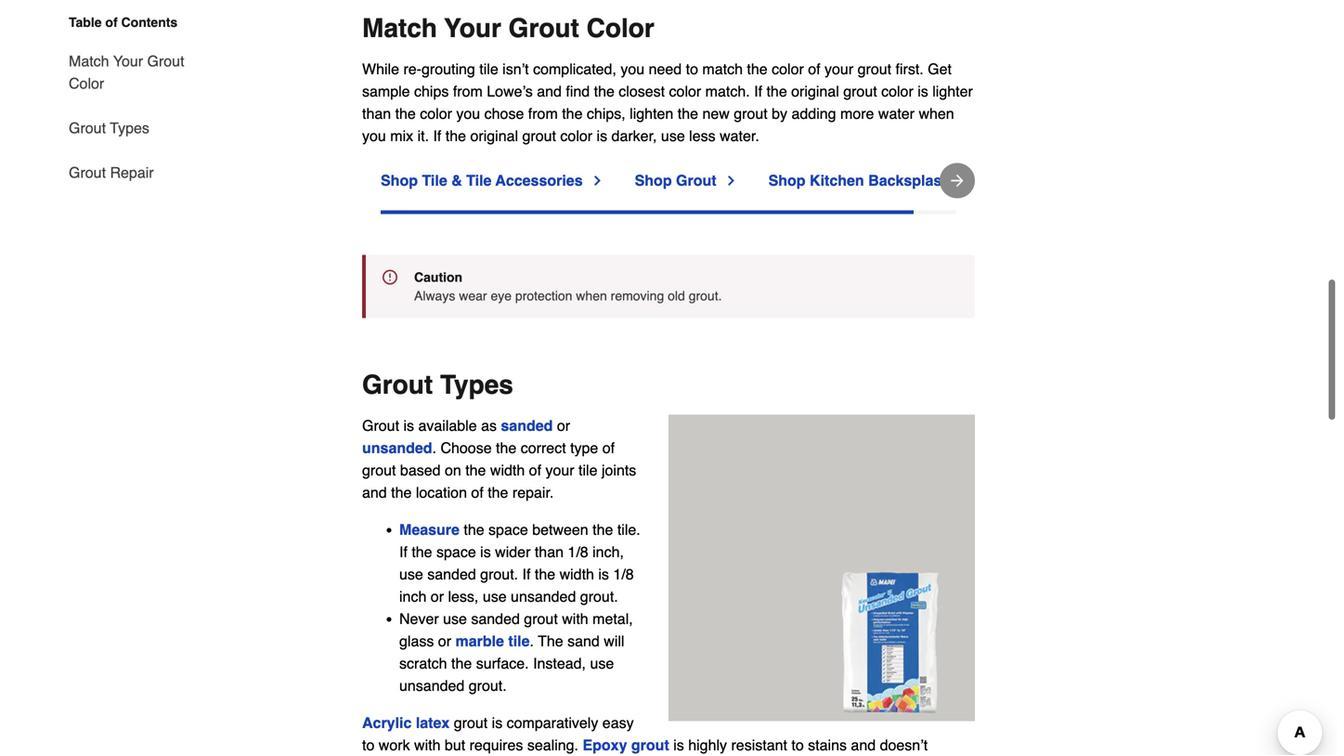 Task type: locate. For each thing, give the bounding box(es) containing it.
grout left first.
[[858, 60, 892, 77]]

1 vertical spatial than
[[535, 543, 564, 560]]

your up more
[[825, 60, 854, 77]]

use
[[661, 127, 685, 144], [399, 565, 423, 583], [483, 588, 507, 605], [443, 610, 467, 627], [590, 655, 614, 672]]

if right it.
[[433, 127, 442, 144]]

0 vertical spatial .
[[432, 439, 437, 456]]

shop for shop grout
[[635, 172, 672, 189]]

shop tile & tile accessories link
[[381, 169, 605, 192]]

need
[[649, 60, 682, 77]]

original up adding
[[792, 82, 839, 100]]

1 horizontal spatial and
[[537, 82, 562, 100]]

1 horizontal spatial your
[[825, 60, 854, 77]]

grout types link
[[69, 106, 149, 150]]

0 vertical spatial sanded
[[501, 417, 553, 434]]

find
[[566, 82, 590, 100]]

water.
[[720, 127, 760, 144]]

sanded up correct
[[501, 417, 553, 434]]

darker,
[[612, 127, 657, 144]]

0 vertical spatial than
[[362, 105, 391, 122]]

and
[[537, 82, 562, 100], [362, 484, 387, 501], [851, 736, 876, 754]]

space
[[489, 521, 528, 538], [437, 543, 476, 560]]

1 vertical spatial color
[[69, 75, 104, 92]]

never
[[399, 610, 439, 627]]

0 vertical spatial match
[[362, 13, 437, 43]]

match your grout color inside table of contents element
[[69, 52, 184, 92]]

never use sanded grout with metal, glass or
[[399, 610, 633, 649]]

less
[[689, 127, 716, 144]]

. inside the . the sand will scratch the surface. instead, use unsanded grout.
[[530, 632, 534, 649]]

2 chevron right image from the left
[[724, 173, 739, 188]]

color down chips,
[[560, 127, 593, 144]]

types up as
[[440, 370, 514, 400]]

0 horizontal spatial you
[[362, 127, 386, 144]]

from right chose
[[528, 105, 558, 122]]

lighten
[[630, 105, 674, 122]]

1 chevron right image from the left
[[590, 173, 605, 188]]

highly
[[688, 736, 727, 754]]

0 vertical spatial types
[[110, 119, 149, 137]]

is up requires
[[492, 714, 503, 731]]

0 vertical spatial unsanded
[[362, 439, 432, 456]]

shop for shop kitchen backsplash tile
[[769, 172, 806, 189]]

grout types up grout repair link
[[69, 119, 149, 137]]

width inside the space between the tile. if the space is wider than 1/8 inch, use sanded grout. if the width is 1/8 inch or less, use unsanded grout.
[[560, 565, 594, 583]]

repair.
[[513, 484, 554, 501]]

0 vertical spatial match your grout color
[[362, 13, 655, 43]]

1 horizontal spatial when
[[919, 105, 955, 122]]

when down lighter
[[919, 105, 955, 122]]

1 vertical spatial with
[[414, 736, 441, 754]]

0 horizontal spatial match
[[69, 52, 109, 70]]

the up chips,
[[594, 82, 615, 100]]

the down find
[[562, 105, 583, 122]]

1 horizontal spatial from
[[528, 105, 558, 122]]

you left chose
[[456, 105, 480, 122]]

the down measure link
[[412, 543, 432, 560]]

measure
[[399, 521, 460, 538]]

when inside "while re-grouting tile isn't complicated, you need to match the color of your grout first. get sample chips from lowe's and find the closest color match. if the original grout color is lighter than the color you chose from the chips, lighten the new grout by adding more water when you mix it. if the original grout color is darker, use less water."
[[919, 105, 955, 122]]

sanded inside 'grout is available as sanded or unsanded'
[[501, 417, 553, 434]]

1 horizontal spatial tile
[[466, 172, 492, 189]]

0 horizontal spatial .
[[432, 439, 437, 456]]

2 shop from the left
[[635, 172, 672, 189]]

1 horizontal spatial width
[[560, 565, 594, 583]]

acrylic latex link
[[362, 714, 450, 731]]

1 vertical spatial sanded
[[427, 565, 476, 583]]

use down the less,
[[443, 610, 467, 627]]

inch,
[[593, 543, 624, 560]]

scratch
[[399, 655, 447, 672]]

tile down type
[[579, 461, 598, 479]]

from
[[453, 82, 483, 100], [528, 105, 558, 122]]

and inside is highly resistant to stains and doesn't
[[851, 736, 876, 754]]

chevron right image inside shop grout link
[[724, 173, 739, 188]]

chevron right image inside shop tile & tile accessories link
[[590, 173, 605, 188]]

0 vertical spatial from
[[453, 82, 483, 100]]

1 vertical spatial unsanded
[[511, 588, 576, 605]]

tile left the &
[[422, 172, 447, 189]]

use up inch
[[399, 565, 423, 583]]

color inside match your grout color
[[69, 75, 104, 92]]

1 horizontal spatial than
[[535, 543, 564, 560]]

from down grouting
[[453, 82, 483, 100]]

0 vertical spatial 1/8
[[568, 543, 589, 560]]

acrylic
[[362, 714, 412, 731]]

your inside "while re-grouting tile isn't complicated, you need to match the color of your grout first. get sample chips from lowe's and find the closest color match. if the original grout color is lighter than the color you chose from the chips, lighten the new grout by adding more water when you mix it. if the original grout color is darker, use less water."
[[825, 60, 854, 77]]

is down inch,
[[599, 565, 609, 583]]

0 vertical spatial width
[[490, 461, 525, 479]]

when
[[919, 105, 955, 122], [576, 288, 607, 303]]

0 horizontal spatial chevron right image
[[590, 173, 605, 188]]

2 horizontal spatial to
[[792, 736, 804, 754]]

old
[[668, 288, 685, 303]]

grout. down surface.
[[469, 677, 507, 694]]

2 vertical spatial and
[[851, 736, 876, 754]]

0 horizontal spatial 1/8
[[568, 543, 589, 560]]

3 tile from the left
[[955, 172, 981, 189]]

0 vertical spatial original
[[792, 82, 839, 100]]

unsanded up based at the left of the page
[[362, 439, 432, 456]]

original
[[792, 82, 839, 100], [470, 127, 518, 144]]

0 horizontal spatial with
[[414, 736, 441, 754]]

your inside . choose the correct type of grout based on the width of your tile joints and the location of the repair.
[[546, 461, 575, 479]]

unsanded link
[[362, 439, 432, 456]]

tile up surface.
[[508, 632, 530, 649]]

to right need
[[686, 60, 698, 77]]

1/8 down between at bottom left
[[568, 543, 589, 560]]

shop down darker,
[[635, 172, 672, 189]]

caution
[[414, 270, 463, 284]]

0 horizontal spatial tile
[[422, 172, 447, 189]]

requires
[[470, 736, 523, 754]]

1 vertical spatial space
[[437, 543, 476, 560]]

marble tile link
[[456, 632, 530, 649]]

0 vertical spatial space
[[489, 521, 528, 538]]

of
[[105, 15, 118, 30], [808, 60, 821, 77], [603, 439, 615, 456], [529, 461, 542, 479], [471, 484, 484, 501]]

with inside never use sanded grout with metal, glass or
[[562, 610, 589, 627]]

shop left kitchen
[[769, 172, 806, 189]]

1 vertical spatial original
[[470, 127, 518, 144]]

the right match
[[747, 60, 768, 77]]

1 vertical spatial .
[[530, 632, 534, 649]]

sanded up the less,
[[427, 565, 476, 583]]

eye
[[491, 288, 512, 303]]

sample
[[362, 82, 410, 100]]

1 horizontal spatial space
[[489, 521, 528, 538]]

types
[[110, 119, 149, 137], [440, 370, 514, 400]]

1 vertical spatial match
[[69, 52, 109, 70]]

width
[[490, 461, 525, 479], [560, 565, 594, 583]]

sanded inside never use sanded grout with metal, glass or
[[471, 610, 520, 627]]

0 vertical spatial when
[[919, 105, 955, 122]]

is
[[918, 82, 929, 100], [597, 127, 608, 144], [404, 417, 414, 434], [480, 543, 491, 560], [599, 565, 609, 583], [492, 714, 503, 731], [674, 736, 684, 754]]

1 vertical spatial from
[[528, 105, 558, 122]]

joints
[[602, 461, 637, 479]]

0 vertical spatial or
[[557, 417, 570, 434]]

but
[[445, 736, 465, 754]]

space up wider
[[489, 521, 528, 538]]

based
[[400, 461, 441, 479]]

2 horizontal spatial you
[[621, 60, 645, 77]]

or up correct
[[557, 417, 570, 434]]

match up re-
[[362, 13, 437, 43]]

is inside is highly resistant to stains and doesn't
[[674, 736, 684, 754]]

0 vertical spatial tile
[[480, 60, 499, 77]]

0 vertical spatial and
[[537, 82, 562, 100]]

tile
[[422, 172, 447, 189], [466, 172, 492, 189], [955, 172, 981, 189]]

sanded link
[[501, 417, 553, 434]]

0 horizontal spatial space
[[437, 543, 476, 560]]

repair
[[110, 164, 154, 181]]

to left work
[[362, 736, 375, 754]]

1 horizontal spatial 1/8
[[613, 565, 634, 583]]

than down between at bottom left
[[535, 543, 564, 560]]

grout
[[858, 60, 892, 77], [844, 82, 877, 100], [734, 105, 768, 122], [522, 127, 556, 144], [362, 461, 396, 479], [524, 610, 558, 627], [454, 714, 488, 731], [632, 736, 669, 754]]

and down unsanded link
[[362, 484, 387, 501]]

1 vertical spatial or
[[431, 588, 444, 605]]

than inside "while re-grouting tile isn't complicated, you need to match the color of your grout first. get sample chips from lowe's and find the closest color match. if the original grout color is lighter than the color you chose from the chips, lighten the new grout by adding more water when you mix it. if the original grout color is darker, use less water."
[[362, 105, 391, 122]]

as
[[481, 417, 497, 434]]

chevron right image down water.
[[724, 173, 739, 188]]

1 horizontal spatial chevron right image
[[724, 173, 739, 188]]

you up closest
[[621, 60, 645, 77]]

epoxy
[[583, 736, 627, 754]]

1 horizontal spatial types
[[440, 370, 514, 400]]

1 vertical spatial grout types
[[362, 370, 514, 400]]

grout up but
[[454, 714, 488, 731]]

tile
[[480, 60, 499, 77], [579, 461, 598, 479], [508, 632, 530, 649]]

2 horizontal spatial and
[[851, 736, 876, 754]]

3 shop from the left
[[769, 172, 806, 189]]

is up unsanded link
[[404, 417, 414, 434]]

your
[[444, 13, 501, 43], [113, 52, 143, 70]]

. for choose
[[432, 439, 437, 456]]

1 horizontal spatial tile
[[508, 632, 530, 649]]

2 horizontal spatial shop
[[769, 172, 806, 189]]

of up adding
[[808, 60, 821, 77]]

types up grout repair link
[[110, 119, 149, 137]]

1 horizontal spatial with
[[562, 610, 589, 627]]

grout. up metal,
[[580, 588, 618, 605]]

1 vertical spatial your
[[113, 52, 143, 70]]

match your grout color up isn't
[[362, 13, 655, 43]]

1 vertical spatial match your grout color
[[69, 52, 184, 92]]

if
[[754, 82, 763, 100], [433, 127, 442, 144], [399, 543, 408, 560], [523, 565, 531, 583]]

grout is available as sanded or unsanded
[[362, 417, 570, 456]]

sealing.
[[527, 736, 579, 754]]

1 horizontal spatial to
[[686, 60, 698, 77]]

table of contents element
[[54, 13, 193, 184]]

1 horizontal spatial shop
[[635, 172, 672, 189]]

grout. inside the . the sand will scratch the surface. instead, use unsanded grout.
[[469, 677, 507, 694]]

0 vertical spatial your
[[825, 60, 854, 77]]

1 horizontal spatial match
[[362, 13, 437, 43]]

1 shop from the left
[[381, 172, 418, 189]]

. inside . choose the correct type of grout based on the width of your tile joints and the location of the repair.
[[432, 439, 437, 456]]

scrollbar
[[381, 210, 914, 214]]

grout inside match your grout color
[[147, 52, 184, 70]]

chips
[[414, 82, 449, 100]]

grout inside never use sanded grout with metal, glass or
[[524, 610, 558, 627]]

use down 'will'
[[590, 655, 614, 672]]

sanded
[[501, 417, 553, 434], [427, 565, 476, 583], [471, 610, 520, 627]]

2 horizontal spatial tile
[[579, 461, 598, 479]]

resistant
[[731, 736, 788, 754]]

grout down easy
[[632, 736, 669, 754]]

0 vertical spatial you
[[621, 60, 645, 77]]

the down marble
[[451, 655, 472, 672]]

0 vertical spatial grout types
[[69, 119, 149, 137]]

0 vertical spatial your
[[444, 13, 501, 43]]

grout down unsanded link
[[362, 461, 396, 479]]

to inside "while re-grouting tile isn't complicated, you need to match the color of your grout first. get sample chips from lowe's and find the closest color match. if the original grout color is lighter than the color you chose from the chips, lighten the new grout by adding more water when you mix it. if the original grout color is darker, use less water."
[[686, 60, 698, 77]]

1 vertical spatial your
[[546, 461, 575, 479]]

0 horizontal spatial to
[[362, 736, 375, 754]]

chevron right image right accessories
[[590, 173, 605, 188]]

1 vertical spatial and
[[362, 484, 387, 501]]

. left the
[[530, 632, 534, 649]]

grouting
[[422, 60, 475, 77]]

the right the on
[[466, 461, 486, 479]]

on
[[445, 461, 461, 479]]

inch
[[399, 588, 427, 605]]

width down inch,
[[560, 565, 594, 583]]

while
[[362, 60, 399, 77]]

1/8 down inch,
[[613, 565, 634, 583]]

the up by at the top of page
[[767, 82, 787, 100]]

.
[[432, 439, 437, 456], [530, 632, 534, 649]]

your down correct
[[546, 461, 575, 479]]

1 vertical spatial width
[[560, 565, 594, 583]]

than down sample
[[362, 105, 391, 122]]

is inside grout is comparatively easy to work with but requires sealing.
[[492, 714, 503, 731]]

doesn't
[[880, 736, 928, 754]]

1 horizontal spatial .
[[530, 632, 534, 649]]

color down need
[[669, 82, 701, 100]]

1 horizontal spatial original
[[792, 82, 839, 100]]

. down available at left bottom
[[432, 439, 437, 456]]

the down as
[[496, 439, 517, 456]]

grout. right old
[[689, 288, 722, 303]]

grout up more
[[844, 82, 877, 100]]

chevron right image for shop grout
[[724, 173, 739, 188]]

2 tile from the left
[[466, 172, 492, 189]]

2 horizontal spatial tile
[[955, 172, 981, 189]]

0 horizontal spatial when
[[576, 288, 607, 303]]

than inside the space between the tile. if the space is wider than 1/8 inch, use sanded grout. if the width is 1/8 inch or less, use unsanded grout.
[[535, 543, 564, 560]]

or
[[557, 417, 570, 434], [431, 588, 444, 605], [438, 632, 451, 649]]

and left find
[[537, 82, 562, 100]]

location
[[416, 484, 467, 501]]

correct
[[521, 439, 566, 456]]

shop down the mix
[[381, 172, 418, 189]]

when left removing
[[576, 288, 607, 303]]

0 horizontal spatial shop
[[381, 172, 418, 189]]

the right measure
[[464, 521, 484, 538]]

0 horizontal spatial color
[[69, 75, 104, 92]]

you left the mix
[[362, 127, 386, 144]]

match your grout color down the table of contents
[[69, 52, 184, 92]]

shop kitchen backsplash tile
[[769, 172, 981, 189]]

0 horizontal spatial and
[[362, 484, 387, 501]]

or inside the space between the tile. if the space is wider than 1/8 inch, use sanded grout. if the width is 1/8 inch or less, use unsanded grout.
[[431, 588, 444, 605]]

grout up the
[[524, 610, 558, 627]]

1 vertical spatial you
[[456, 105, 480, 122]]

0 vertical spatial with
[[562, 610, 589, 627]]

the down between at bottom left
[[535, 565, 556, 583]]

grout
[[509, 13, 580, 43], [147, 52, 184, 70], [69, 119, 106, 137], [69, 164, 106, 181], [676, 172, 717, 189], [362, 370, 433, 400], [362, 417, 399, 434]]

original down chose
[[470, 127, 518, 144]]

color
[[772, 60, 804, 77], [669, 82, 701, 100], [882, 82, 914, 100], [420, 105, 452, 122], [560, 127, 593, 144]]

2 vertical spatial unsanded
[[399, 677, 465, 694]]

1/8
[[568, 543, 589, 560], [613, 565, 634, 583]]

color up need
[[587, 13, 655, 43]]

tile right backsplash
[[955, 172, 981, 189]]

re-
[[404, 60, 422, 77]]

0 horizontal spatial your
[[113, 52, 143, 70]]

color up grout types 'link'
[[69, 75, 104, 92]]

2 vertical spatial sanded
[[471, 610, 520, 627]]

1 vertical spatial tile
[[579, 461, 598, 479]]

2 vertical spatial you
[[362, 127, 386, 144]]

0 horizontal spatial types
[[110, 119, 149, 137]]

with up sand
[[562, 610, 589, 627]]

grout types
[[69, 119, 149, 137], [362, 370, 514, 400]]

use right the less,
[[483, 588, 507, 605]]

1 vertical spatial types
[[440, 370, 514, 400]]

1 horizontal spatial color
[[587, 13, 655, 43]]

match down table at the left
[[69, 52, 109, 70]]

will
[[604, 632, 625, 649]]

of right location
[[471, 484, 484, 501]]

unsanded down scratch
[[399, 677, 465, 694]]

0 horizontal spatial width
[[490, 461, 525, 479]]

2 vertical spatial or
[[438, 632, 451, 649]]

0 horizontal spatial than
[[362, 105, 391, 122]]

use left less
[[661, 127, 685, 144]]

chevron right image
[[590, 173, 605, 188], [724, 173, 739, 188]]

0 horizontal spatial grout types
[[69, 119, 149, 137]]

unsanded
[[362, 439, 432, 456], [511, 588, 576, 605], [399, 677, 465, 694]]

is down chips,
[[597, 127, 608, 144]]

0 horizontal spatial match your grout color
[[69, 52, 184, 92]]

color
[[587, 13, 655, 43], [69, 75, 104, 92]]

width up repair.
[[490, 461, 525, 479]]

1 vertical spatial when
[[576, 288, 607, 303]]

between
[[532, 521, 589, 538]]

0 horizontal spatial tile
[[480, 60, 499, 77]]

sanded up marble tile
[[471, 610, 520, 627]]

wear
[[459, 288, 487, 303]]

you
[[621, 60, 645, 77], [456, 105, 480, 122], [362, 127, 386, 144]]

first.
[[896, 60, 924, 77]]

1 horizontal spatial you
[[456, 105, 480, 122]]

grout inside . choose the correct type of grout based on the width of your tile joints and the location of the repair.
[[362, 461, 396, 479]]



Task type: describe. For each thing, give the bounding box(es) containing it.
metal,
[[593, 610, 633, 627]]

grout up water.
[[734, 105, 768, 122]]

chevron right image for shop tile & tile accessories
[[590, 173, 605, 188]]

and inside "while re-grouting tile isn't complicated, you need to match the color of your grout first. get sample chips from lowe's and find the closest color match. if the original grout color is lighter than the color you chose from the chips, lighten the new grout by adding more water when you mix it. if the original grout color is darker, use less water."
[[537, 82, 562, 100]]

the up inch,
[[593, 521, 613, 538]]

wider
[[495, 543, 531, 560]]

caution always wear eye protection when removing old grout.
[[414, 270, 722, 303]]

0 horizontal spatial original
[[470, 127, 518, 144]]

of inside "while re-grouting tile isn't complicated, you need to match the color of your grout first. get sample chips from lowe's and find the closest color match. if the original grout color is lighter than the color you chose from the chips, lighten the new grout by adding more water when you mix it. if the original grout color is darker, use less water."
[[808, 60, 821, 77]]

if down wider
[[523, 565, 531, 583]]

match.
[[706, 82, 750, 100]]

stains
[[808, 736, 847, 754]]

the left repair.
[[488, 484, 509, 501]]

. choose the correct type of grout based on the width of your tile joints and the location of the repair.
[[362, 439, 637, 501]]

latex
[[416, 714, 450, 731]]

glass
[[399, 632, 434, 649]]

grout. inside caution always wear eye protection when removing old grout.
[[689, 288, 722, 303]]

surface.
[[476, 655, 529, 672]]

1 vertical spatial 1/8
[[613, 565, 634, 583]]

grout inside 'grout is available as sanded or unsanded'
[[362, 417, 399, 434]]

the down based at the left of the page
[[391, 484, 412, 501]]

grout is comparatively easy to work with but requires sealing.
[[362, 714, 634, 754]]

. the sand will scratch the surface. instead, use unsanded grout.
[[399, 632, 625, 694]]

marble tile
[[456, 632, 530, 649]]

it.
[[418, 127, 429, 144]]

is left wider
[[480, 543, 491, 560]]

error image
[[383, 270, 398, 284]]

work
[[379, 736, 410, 754]]

or inside never use sanded grout with metal, glass or
[[438, 632, 451, 649]]

tile inside "while re-grouting tile isn't complicated, you need to match the color of your grout first. get sample chips from lowe's and find the closest color match. if the original grout color is lighter than the color you chose from the chips, lighten the new grout by adding more water when you mix it. if the original grout color is darker, use less water."
[[480, 60, 499, 77]]

0 vertical spatial color
[[587, 13, 655, 43]]

water
[[879, 105, 915, 122]]

comparatively
[[507, 714, 598, 731]]

grout. down wider
[[480, 565, 518, 583]]

the up the mix
[[395, 105, 416, 122]]

if right match.
[[754, 82, 763, 100]]

shop for shop tile & tile accessories
[[381, 172, 418, 189]]

adding
[[792, 105, 836, 122]]

instead,
[[533, 655, 586, 672]]

grout repair link
[[69, 150, 154, 184]]

choose
[[441, 439, 492, 456]]

sanded inside the space between the tile. if the space is wider than 1/8 inch, use sanded grout. if the width is 1/8 inch or less, use unsanded grout.
[[427, 565, 476, 583]]

table
[[69, 15, 102, 30]]

1 horizontal spatial match your grout color
[[362, 13, 655, 43]]

the inside the . the sand will scratch the surface. instead, use unsanded grout.
[[451, 655, 472, 672]]

of right table at the left
[[105, 15, 118, 30]]

the space between the tile. if the space is wider than 1/8 inch, use sanded grout. if the width is 1/8 inch or less, use unsanded grout.
[[399, 521, 641, 605]]

available
[[418, 417, 477, 434]]

grout inside grout is comparatively easy to work with but requires sealing.
[[454, 714, 488, 731]]

less,
[[448, 588, 479, 605]]

while re-grouting tile isn't complicated, you need to match the color of your grout first. get sample chips from lowe's and find the closest color match. if the original grout color is lighter than the color you chose from the chips, lighten the new grout by adding more water when you mix it. if the original grout color is darker, use less water.
[[362, 60, 973, 144]]

closest
[[619, 82, 665, 100]]

grout inside 'link'
[[69, 119, 106, 137]]

arrow right image
[[948, 171, 967, 190]]

is inside 'grout is available as sanded or unsanded'
[[404, 417, 414, 434]]

kitchen
[[810, 172, 864, 189]]

removing
[[611, 288, 664, 303]]

contents
[[121, 15, 178, 30]]

color up by at the top of page
[[772, 60, 804, 77]]

to inside is highly resistant to stains and doesn't
[[792, 736, 804, 754]]

lighter
[[933, 82, 973, 100]]

of up repair.
[[529, 461, 542, 479]]

tile inside . choose the correct type of grout based on the width of your tile joints and the location of the repair.
[[579, 461, 598, 479]]

sand
[[568, 632, 600, 649]]

2 vertical spatial tile
[[508, 632, 530, 649]]

match your grout color link
[[69, 39, 193, 106]]

match inside match your grout color
[[69, 52, 109, 70]]

use inside never use sanded grout with metal, glass or
[[443, 610, 467, 627]]

chose
[[485, 105, 524, 122]]

your inside match your grout color
[[113, 52, 143, 70]]

a single package of unsanded grout. image
[[669, 414, 975, 721]]

isn't
[[503, 60, 529, 77]]

1 horizontal spatial your
[[444, 13, 501, 43]]

always
[[414, 288, 455, 303]]

the up less
[[678, 105, 698, 122]]

measure link
[[399, 521, 460, 538]]

type
[[570, 439, 598, 456]]

shop kitchen backsplash tile link
[[769, 169, 1003, 192]]

use inside "while re-grouting tile isn't complicated, you need to match the color of your grout first. get sample chips from lowe's and find the closest color match. if the original grout color is lighter than the color you chose from the chips, lighten the new grout by adding more water when you mix it. if the original grout color is darker, use less water."
[[661, 127, 685, 144]]

use inside the . the sand will scratch the surface. instead, use unsanded grout.
[[590, 655, 614, 672]]

types inside grout types 'link'
[[110, 119, 149, 137]]

shop grout
[[635, 172, 717, 189]]

table of contents
[[69, 15, 178, 30]]

and inside . choose the correct type of grout based on the width of your tile joints and the location of the repair.
[[362, 484, 387, 501]]

get
[[928, 60, 952, 77]]

or inside 'grout is available as sanded or unsanded'
[[557, 417, 570, 434]]

color down chips
[[420, 105, 452, 122]]

1 tile from the left
[[422, 172, 447, 189]]

shop tile & tile accessories
[[381, 172, 583, 189]]

is down first.
[[918, 82, 929, 100]]

tile.
[[618, 521, 641, 538]]

mix
[[390, 127, 413, 144]]

with inside grout is comparatively easy to work with but requires sealing.
[[414, 736, 441, 754]]

new
[[703, 105, 730, 122]]

grout down chose
[[522, 127, 556, 144]]

unsanded inside 'grout is available as sanded or unsanded'
[[362, 439, 432, 456]]

tile for shop kitchen backsplash tile
[[955, 172, 981, 189]]

acrylic latex
[[362, 714, 450, 731]]

when inside caution always wear eye protection when removing old grout.
[[576, 288, 607, 303]]

the right it.
[[446, 127, 466, 144]]

color up water
[[882, 82, 914, 100]]

of right type
[[603, 439, 615, 456]]

marble
[[456, 632, 504, 649]]

unsanded inside the . the sand will scratch the surface. instead, use unsanded grout.
[[399, 677, 465, 694]]

tile for shop tile & tile accessories
[[466, 172, 492, 189]]

width inside . choose the correct type of grout based on the width of your tile joints and the location of the repair.
[[490, 461, 525, 479]]

. for the
[[530, 632, 534, 649]]

&
[[452, 172, 462, 189]]

epoxy grout link
[[583, 736, 669, 754]]

1 horizontal spatial grout types
[[362, 370, 514, 400]]

lowe's
[[487, 82, 533, 100]]

accessories
[[496, 172, 583, 189]]

by
[[772, 105, 788, 122]]

backsplash
[[869, 172, 951, 189]]

to inside grout is comparatively easy to work with but requires sealing.
[[362, 736, 375, 754]]

unsanded inside the space between the tile. if the space is wider than 1/8 inch, use sanded grout. if the width is 1/8 inch or less, use unsanded grout.
[[511, 588, 576, 605]]

more
[[841, 105, 874, 122]]

0 horizontal spatial from
[[453, 82, 483, 100]]

the
[[538, 632, 564, 649]]

complicated,
[[533, 60, 617, 77]]

epoxy grout
[[583, 736, 669, 754]]

chips,
[[587, 105, 626, 122]]

grout repair
[[69, 164, 154, 181]]

if down measure
[[399, 543, 408, 560]]

grout types inside table of contents element
[[69, 119, 149, 137]]

is highly resistant to stains and doesn't
[[362, 736, 928, 755]]



Task type: vqa. For each thing, say whether or not it's contained in the screenshot.
'Instead,'
yes



